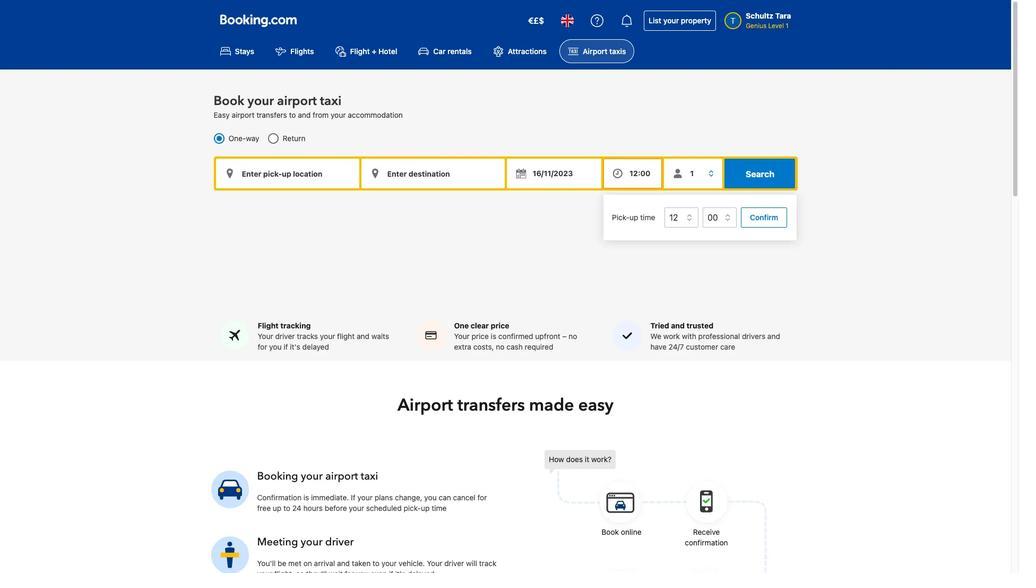 Task type: vqa. For each thing, say whether or not it's contained in the screenshot.


Task type: describe. For each thing, give the bounding box(es) containing it.
confirm button
[[741, 208, 788, 228]]

12:00 button
[[604, 159, 662, 189]]

you'll
[[257, 559, 276, 568]]

stays link
[[212, 39, 263, 63]]

customer
[[686, 343, 718, 352]]

list
[[649, 16, 662, 25]]

airport for airport transfers made easy
[[398, 394, 453, 418]]

0 horizontal spatial airport
[[232, 111, 255, 120]]

your inside 'link'
[[664, 16, 679, 25]]

we
[[651, 332, 662, 341]]

confirmation
[[257, 493, 302, 502]]

hotel
[[379, 47, 397, 56]]

search button
[[725, 159, 796, 189]]

your inside flight tracking your driver tracks your flight and waits for you if it's delayed
[[320, 332, 335, 341]]

flights
[[290, 47, 314, 56]]

airport transfers made easy
[[398, 394, 614, 418]]

€£$ button
[[522, 8, 551, 33]]

one
[[454, 321, 469, 330]]

car
[[433, 47, 446, 56]]

1 horizontal spatial driver
[[325, 535, 354, 550]]

one-
[[229, 134, 246, 143]]

one clear price your price is confirmed upfront – no extra costs, no cash required
[[454, 321, 577, 352]]

your up even
[[382, 559, 397, 568]]

free
[[257, 504, 271, 513]]

how does it work?
[[549, 455, 612, 464]]

to inside "confirmation is immediate. if your plans change, you can cancel for free up to 24 hours before your scheduled pick-up time"
[[284, 504, 290, 513]]

receive
[[693, 528, 720, 537]]

1 horizontal spatial price
[[491, 321, 509, 330]]

met
[[288, 559, 302, 568]]

arrival
[[314, 559, 335, 568]]

airport for book
[[277, 93, 317, 110]]

car rentals link
[[410, 39, 480, 63]]

booking
[[257, 470, 298, 484]]

you inside "confirmation is immediate. if your plans change, you can cancel for free up to 24 hours before your scheduled pick-up time"
[[424, 493, 437, 502]]

booking airport taxi image for booking your airport taxi
[[211, 471, 249, 509]]

cancel
[[453, 493, 476, 502]]

1
[[786, 22, 789, 30]]

if inside flight tracking your driver tracks your flight and waits for you if it's delayed
[[284, 343, 288, 352]]

care
[[720, 343, 735, 352]]

from
[[313, 111, 329, 120]]

accommodation
[[348, 111, 403, 120]]

driver inside you'll be met on arrival and taken to your vehicle. your driver will track your flight, so they'll wait for you even if it's delayed
[[444, 559, 464, 568]]

flight tracking your driver tracks your flight and waits for you if it's delayed
[[258, 321, 389, 352]]

1 horizontal spatial transfers
[[458, 394, 525, 418]]

made
[[529, 394, 574, 418]]

it's inside you'll be met on arrival and taken to your vehicle. your driver will track your flight, so they'll wait for you even if it's delayed
[[395, 570, 406, 573]]

drivers
[[742, 332, 766, 341]]

driver inside flight tracking your driver tracks your flight and waits for you if it's delayed
[[275, 332, 295, 341]]

way
[[246, 134, 259, 143]]

your right from
[[331, 111, 346, 120]]

confirm
[[750, 213, 779, 222]]

confirmed
[[499, 332, 533, 341]]

attractions link
[[485, 39, 555, 63]]

extra
[[454, 343, 471, 352]]

1 horizontal spatial up
[[421, 504, 430, 513]]

0 horizontal spatial up
[[273, 504, 282, 513]]

work
[[664, 332, 680, 341]]

flight
[[337, 332, 355, 341]]

return
[[283, 134, 306, 143]]

you inside you'll be met on arrival and taken to your vehicle. your driver will track your flight, so they'll wait for you even if it's delayed
[[356, 570, 369, 573]]

16/11/2023 button
[[507, 159, 602, 189]]

airport taxis link
[[560, 39, 635, 63]]

delayed inside flight tracking your driver tracks your flight and waits for you if it's delayed
[[302, 343, 329, 352]]

0 horizontal spatial no
[[496, 343, 505, 352]]

your up on
[[301, 535, 323, 550]]

for inside you'll be met on arrival and taken to your vehicle. your driver will track your flight, so they'll wait for you even if it's delayed
[[345, 570, 354, 573]]

book for your
[[214, 93, 244, 110]]

how
[[549, 455, 564, 464]]

wait
[[329, 570, 343, 573]]

costs,
[[473, 343, 494, 352]]

easy
[[214, 111, 230, 120]]

taxi for book
[[320, 93, 342, 110]]

scheduled
[[366, 504, 402, 513]]

book for online
[[602, 528, 619, 537]]

for inside "confirmation is immediate. if your plans change, you can cancel for free up to 24 hours before your scheduled pick-up time"
[[478, 493, 487, 502]]

pick-
[[612, 213, 630, 222]]

booking your airport taxi
[[257, 470, 378, 484]]

stays
[[235, 47, 254, 56]]

even
[[371, 570, 387, 573]]

your down you'll
[[257, 570, 272, 573]]

flight + hotel
[[350, 47, 397, 56]]

immediate.
[[311, 493, 349, 502]]

confirmation
[[685, 539, 728, 548]]

with
[[682, 332, 696, 341]]

to for met
[[373, 559, 380, 568]]

for inside flight tracking your driver tracks your flight and waits for you if it's delayed
[[258, 343, 267, 352]]

online
[[621, 528, 642, 537]]

flights link
[[267, 39, 323, 63]]

airport taxis
[[583, 47, 626, 56]]

12:00
[[630, 169, 651, 178]]

€£$
[[528, 16, 544, 25]]

your inside you'll be met on arrival and taken to your vehicle. your driver will track your flight, so they'll wait for you even if it's delayed
[[427, 559, 442, 568]]

required
[[525, 343, 553, 352]]

list your property link
[[644, 11, 716, 31]]

+
[[372, 47, 377, 56]]

tracks
[[297, 332, 318, 341]]

to for airport
[[289, 111, 296, 120]]

property
[[681, 16, 711, 25]]

have
[[651, 343, 667, 352]]

your down if
[[349, 504, 364, 513]]

1 vertical spatial price
[[472, 332, 489, 341]]

meeting
[[257, 535, 298, 550]]

is inside "confirmation is immediate. if your plans change, you can cancel for free up to 24 hours before your scheduled pick-up time"
[[304, 493, 309, 502]]

your inside flight tracking your driver tracks your flight and waits for you if it's delayed
[[258, 332, 273, 341]]



Task type: locate. For each thing, give the bounding box(es) containing it.
0 horizontal spatial if
[[284, 343, 288, 352]]

up down "change,"
[[421, 504, 430, 513]]

Enter destination text field
[[361, 159, 505, 189]]

pick-
[[404, 504, 421, 513]]

time inside "confirmation is immediate. if your plans change, you can cancel for free up to 24 hours before your scheduled pick-up time"
[[432, 504, 447, 513]]

2 vertical spatial you
[[356, 570, 369, 573]]

0 vertical spatial if
[[284, 343, 288, 352]]

does
[[566, 455, 583, 464]]

0 horizontal spatial price
[[472, 332, 489, 341]]

upfront
[[535, 332, 561, 341]]

airport for airport taxis
[[583, 47, 608, 56]]

it's down tracks
[[290, 343, 300, 352]]

2 horizontal spatial up
[[630, 213, 638, 222]]

if
[[284, 343, 288, 352], [389, 570, 393, 573]]

you left can
[[424, 493, 437, 502]]

0 vertical spatial to
[[289, 111, 296, 120]]

plans
[[375, 493, 393, 502]]

can
[[439, 493, 451, 502]]

taxi
[[320, 93, 342, 110], [361, 470, 378, 484]]

1 vertical spatial time
[[432, 504, 447, 513]]

2 vertical spatial airport
[[325, 470, 358, 484]]

0 vertical spatial for
[[258, 343, 267, 352]]

is up hours
[[304, 493, 309, 502]]

2 horizontal spatial driver
[[444, 559, 464, 568]]

1 horizontal spatial you
[[356, 570, 369, 573]]

genius
[[746, 22, 767, 30]]

delayed down tracks
[[302, 343, 329, 352]]

flight for flight tracking your driver tracks your flight and waits for you if it's delayed
[[258, 321, 279, 330]]

to left 24
[[284, 504, 290, 513]]

transfers inside book your airport taxi easy airport transfers to and from your accommodation
[[257, 111, 287, 120]]

1 vertical spatial you
[[424, 493, 437, 502]]

attractions
[[508, 47, 547, 56]]

1 vertical spatial no
[[496, 343, 505, 352]]

tara
[[775, 11, 791, 20]]

1 vertical spatial is
[[304, 493, 309, 502]]

and up wait
[[337, 559, 350, 568]]

delayed down the vehicle.
[[408, 570, 435, 573]]

1 horizontal spatial airport
[[277, 93, 317, 110]]

1 horizontal spatial is
[[491, 332, 497, 341]]

level
[[769, 22, 784, 30]]

your right the list
[[664, 16, 679, 25]]

taxi for booking
[[361, 470, 378, 484]]

1 horizontal spatial flight
[[350, 47, 370, 56]]

is inside one clear price your price is confirmed upfront – no extra costs, no cash required
[[491, 332, 497, 341]]

2 vertical spatial to
[[373, 559, 380, 568]]

1 horizontal spatial book
[[602, 528, 619, 537]]

hours
[[303, 504, 323, 513]]

0 horizontal spatial transfers
[[257, 111, 287, 120]]

you down tracking
[[269, 343, 282, 352]]

–
[[563, 332, 567, 341]]

1 horizontal spatial taxi
[[361, 470, 378, 484]]

0 horizontal spatial for
[[258, 343, 267, 352]]

price up confirmed
[[491, 321, 509, 330]]

flight + hotel link
[[327, 39, 406, 63]]

0 horizontal spatial your
[[258, 332, 273, 341]]

easy
[[578, 394, 614, 418]]

tracking
[[280, 321, 311, 330]]

no left cash
[[496, 343, 505, 352]]

it
[[585, 455, 589, 464]]

0 horizontal spatial time
[[432, 504, 447, 513]]

Enter pick-up location text field
[[216, 159, 359, 189]]

0 horizontal spatial you
[[269, 343, 282, 352]]

book your airport taxi easy airport transfers to and from your accommodation
[[214, 93, 403, 120]]

receive confirmation
[[685, 528, 728, 548]]

1 vertical spatial transfers
[[458, 394, 525, 418]]

driver up arrival
[[325, 535, 354, 550]]

0 horizontal spatial flight
[[258, 321, 279, 330]]

2 horizontal spatial you
[[424, 493, 437, 502]]

your up immediate.
[[301, 470, 323, 484]]

0 vertical spatial no
[[569, 332, 577, 341]]

before
[[325, 504, 347, 513]]

book
[[214, 93, 244, 110], [602, 528, 619, 537]]

0 vertical spatial transfers
[[257, 111, 287, 120]]

1 vertical spatial if
[[389, 570, 393, 573]]

0 vertical spatial price
[[491, 321, 509, 330]]

1 horizontal spatial airport
[[583, 47, 608, 56]]

to inside book your airport taxi easy airport transfers to and from your accommodation
[[289, 111, 296, 120]]

and right the drivers in the right bottom of the page
[[768, 332, 780, 341]]

to up even
[[373, 559, 380, 568]]

rentals
[[448, 47, 472, 56]]

booking airport taxi image
[[545, 450, 768, 573], [211, 471, 249, 509], [211, 537, 249, 573]]

your
[[664, 16, 679, 25], [248, 93, 274, 110], [331, 111, 346, 120], [320, 332, 335, 341], [301, 470, 323, 484], [358, 493, 373, 502], [349, 504, 364, 513], [301, 535, 323, 550], [382, 559, 397, 568], [257, 570, 272, 573]]

car rentals
[[433, 47, 472, 56]]

taxi inside book your airport taxi easy airport transfers to and from your accommodation
[[320, 93, 342, 110]]

track
[[479, 559, 497, 568]]

flight for flight + hotel
[[350, 47, 370, 56]]

vehicle.
[[399, 559, 425, 568]]

will
[[466, 559, 477, 568]]

time
[[640, 213, 655, 222], [432, 504, 447, 513]]

flight,
[[274, 570, 294, 573]]

up down 12:00 button
[[630, 213, 638, 222]]

no right –
[[569, 332, 577, 341]]

0 horizontal spatial is
[[304, 493, 309, 502]]

driver down tracking
[[275, 332, 295, 341]]

airport up from
[[277, 93, 317, 110]]

24/7
[[669, 343, 684, 352]]

0 horizontal spatial airport
[[398, 394, 453, 418]]

2 vertical spatial for
[[345, 570, 354, 573]]

no
[[569, 332, 577, 341], [496, 343, 505, 352]]

book left online
[[602, 528, 619, 537]]

1 horizontal spatial time
[[640, 213, 655, 222]]

taxi up plans
[[361, 470, 378, 484]]

1 vertical spatial delayed
[[408, 570, 435, 573]]

trusted
[[687, 321, 714, 330]]

your down one
[[454, 332, 470, 341]]

0 vertical spatial delayed
[[302, 343, 329, 352]]

0 vertical spatial time
[[640, 213, 655, 222]]

to inside you'll be met on arrival and taken to your vehicle. your driver will track your flight, so they'll wait for you even if it's delayed
[[373, 559, 380, 568]]

to up return
[[289, 111, 296, 120]]

be
[[278, 559, 286, 568]]

1 horizontal spatial it's
[[395, 570, 406, 573]]

delayed inside you'll be met on arrival and taken to your vehicle. your driver will track your flight, so they'll wait for you even if it's delayed
[[408, 570, 435, 573]]

0 vertical spatial driver
[[275, 332, 295, 341]]

1 vertical spatial book
[[602, 528, 619, 537]]

16/11/2023
[[533, 169, 573, 178]]

search
[[746, 170, 775, 179]]

booking airport taxi image for meeting your driver
[[211, 537, 249, 573]]

your left flight
[[320, 332, 335, 341]]

1 vertical spatial driver
[[325, 535, 354, 550]]

flight left +
[[350, 47, 370, 56]]

airport
[[583, 47, 608, 56], [398, 394, 453, 418]]

0 vertical spatial book
[[214, 93, 244, 110]]

0 vertical spatial is
[[491, 332, 497, 341]]

0 vertical spatial you
[[269, 343, 282, 352]]

booking.com online hotel reservations image
[[220, 14, 297, 27]]

clear
[[471, 321, 489, 330]]

you'll be met on arrival and taken to your vehicle. your driver will track your flight, so they'll wait for you even if it's delayed
[[257, 559, 497, 573]]

book online
[[602, 528, 642, 537]]

price down clear
[[472, 332, 489, 341]]

you inside flight tracking your driver tracks your flight and waits for you if it's delayed
[[269, 343, 282, 352]]

and left from
[[298, 111, 311, 120]]

one-way
[[229, 134, 259, 143]]

list your property
[[649, 16, 711, 25]]

flight inside flight tracking your driver tracks your flight and waits for you if it's delayed
[[258, 321, 279, 330]]

up down confirmation
[[273, 504, 282, 513]]

if right even
[[389, 570, 393, 573]]

1 vertical spatial taxi
[[361, 470, 378, 484]]

0 horizontal spatial book
[[214, 93, 244, 110]]

on
[[304, 559, 312, 568]]

taxis
[[610, 47, 626, 56]]

1 horizontal spatial your
[[427, 559, 442, 568]]

0 vertical spatial airport
[[583, 47, 608, 56]]

1 vertical spatial airport
[[232, 111, 255, 120]]

and right flight
[[357, 332, 370, 341]]

flight left tracking
[[258, 321, 279, 330]]

work?
[[591, 455, 612, 464]]

1 vertical spatial for
[[478, 493, 487, 502]]

0 horizontal spatial driver
[[275, 332, 295, 341]]

airport right easy in the left top of the page
[[232, 111, 255, 120]]

1 vertical spatial airport
[[398, 394, 453, 418]]

change,
[[395, 493, 422, 502]]

if down tracking
[[284, 343, 288, 352]]

your inside one clear price your price is confirmed upfront – no extra costs, no cash required
[[454, 332, 470, 341]]

and inside flight tracking your driver tracks your flight and waits for you if it's delayed
[[357, 332, 370, 341]]

book up easy in the left top of the page
[[214, 93, 244, 110]]

0 vertical spatial airport
[[277, 93, 317, 110]]

0 vertical spatial flight
[[350, 47, 370, 56]]

2 horizontal spatial for
[[478, 493, 487, 502]]

your right if
[[358, 493, 373, 502]]

1 horizontal spatial delayed
[[408, 570, 435, 573]]

airport for booking
[[325, 470, 358, 484]]

0 horizontal spatial taxi
[[320, 93, 342, 110]]

you
[[269, 343, 282, 352], [424, 493, 437, 502], [356, 570, 369, 573]]

time down can
[[432, 504, 447, 513]]

for
[[258, 343, 267, 352], [478, 493, 487, 502], [345, 570, 354, 573]]

if inside you'll be met on arrival and taken to your vehicle. your driver will track your flight, so they'll wait for you even if it's delayed
[[389, 570, 393, 573]]

1 vertical spatial it's
[[395, 570, 406, 573]]

your up way
[[248, 93, 274, 110]]

1 horizontal spatial no
[[569, 332, 577, 341]]

tried
[[651, 321, 669, 330]]

2 vertical spatial driver
[[444, 559, 464, 568]]

it's down the vehicle.
[[395, 570, 406, 573]]

driver
[[275, 332, 295, 341], [325, 535, 354, 550], [444, 559, 464, 568]]

1 vertical spatial flight
[[258, 321, 279, 330]]

they'll
[[306, 570, 327, 573]]

2 horizontal spatial airport
[[325, 470, 358, 484]]

cash
[[507, 343, 523, 352]]

0 horizontal spatial it's
[[290, 343, 300, 352]]

it's inside flight tracking your driver tracks your flight and waits for you if it's delayed
[[290, 343, 300, 352]]

your right the vehicle.
[[427, 559, 442, 568]]

book inside book your airport taxi easy airport transfers to and from your accommodation
[[214, 93, 244, 110]]

driver left the will
[[444, 559, 464, 568]]

schultz
[[746, 11, 774, 20]]

confirmation is immediate. if your plans change, you can cancel for free up to 24 hours before your scheduled pick-up time
[[257, 493, 487, 513]]

is up costs,
[[491, 332, 497, 341]]

2 horizontal spatial your
[[454, 332, 470, 341]]

taxi up from
[[320, 93, 342, 110]]

schultz tara genius level 1
[[746, 11, 791, 30]]

is
[[491, 332, 497, 341], [304, 493, 309, 502]]

0 vertical spatial taxi
[[320, 93, 342, 110]]

1 vertical spatial to
[[284, 504, 290, 513]]

airport
[[277, 93, 317, 110], [232, 111, 255, 120], [325, 470, 358, 484]]

up
[[630, 213, 638, 222], [273, 504, 282, 513], [421, 504, 430, 513]]

airport up if
[[325, 470, 358, 484]]

0 horizontal spatial delayed
[[302, 343, 329, 352]]

flight
[[350, 47, 370, 56], [258, 321, 279, 330]]

24
[[292, 504, 301, 513]]

0 vertical spatial it's
[[290, 343, 300, 352]]

meeting your driver
[[257, 535, 354, 550]]

1 horizontal spatial if
[[389, 570, 393, 573]]

to
[[289, 111, 296, 120], [284, 504, 290, 513], [373, 559, 380, 568]]

your left tracks
[[258, 332, 273, 341]]

pick-up time
[[612, 213, 655, 222]]

and inside book your airport taxi easy airport transfers to and from your accommodation
[[298, 111, 311, 120]]

professional
[[698, 332, 740, 341]]

and up work
[[671, 321, 685, 330]]

price
[[491, 321, 509, 330], [472, 332, 489, 341]]

you down taken
[[356, 570, 369, 573]]

your
[[258, 332, 273, 341], [454, 332, 470, 341], [427, 559, 442, 568]]

transfers
[[257, 111, 287, 120], [458, 394, 525, 418]]

1 horizontal spatial for
[[345, 570, 354, 573]]

time right pick-
[[640, 213, 655, 222]]

and inside you'll be met on arrival and taken to your vehicle. your driver will track your flight, so they'll wait for you even if it's delayed
[[337, 559, 350, 568]]

if
[[351, 493, 356, 502]]



